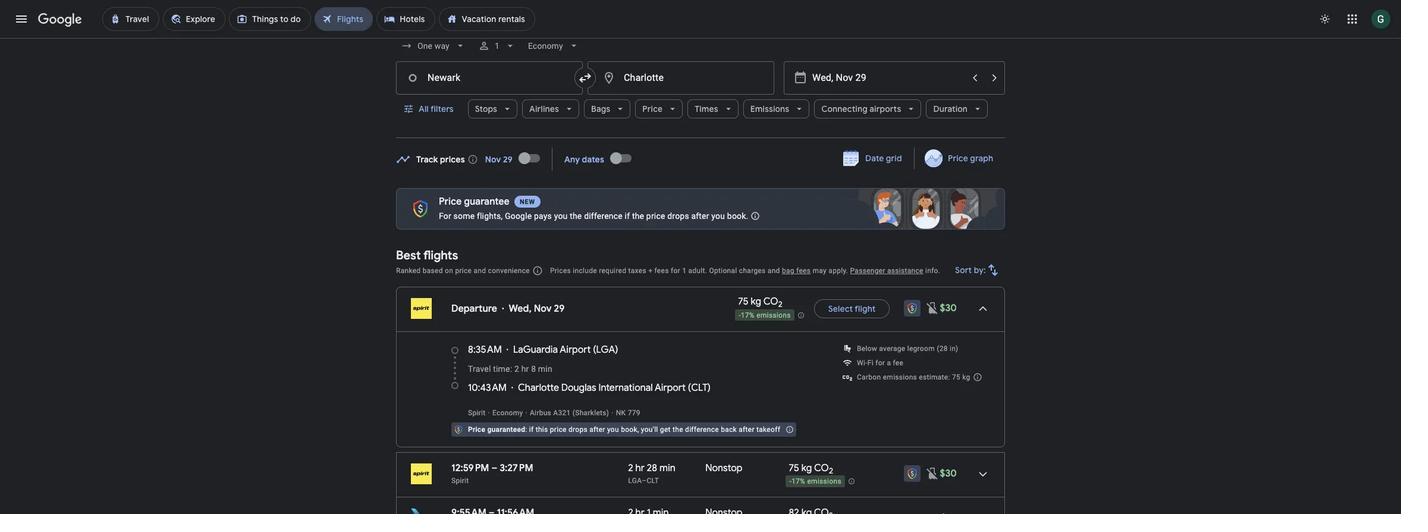 Task type: vqa. For each thing, say whether or not it's contained in the screenshot.
the Airbus
yes



Task type: locate. For each thing, give the bounding box(es) containing it.
best
[[396, 248, 421, 263]]

0 vertical spatial lga
[[596, 344, 615, 356]]

0 horizontal spatial (
[[593, 344, 596, 356]]

1 30 us dollars text field from the top
[[940, 302, 957, 314]]

prices
[[440, 154, 465, 165]]

after
[[692, 211, 710, 221], [590, 425, 606, 434], [739, 425, 755, 434]]

spirit down 12:59 pm
[[452, 477, 469, 485]]

charlotte douglas international airport ( clt )
[[518, 382, 711, 394]]

0 horizontal spatial min
[[538, 364, 553, 374]]

spirit
[[468, 409, 486, 417], [452, 477, 469, 485]]

Arrival time: 3:27 PM. text field
[[500, 462, 534, 474]]

1 and from the left
[[474, 267, 486, 275]]

travel time: 2 hr 8 min
[[468, 364, 553, 374]]

0 horizontal spatial if
[[529, 425, 534, 434]]

drops up adult.
[[668, 211, 689, 221]]

75 kg co 2
[[738, 296, 783, 310], [789, 462, 834, 476]]

1 horizontal spatial price
[[550, 425, 567, 434]]

charges
[[739, 267, 766, 275]]

0 vertical spatial nonstop flight. element
[[706, 462, 743, 476]]

nonstop flight. element down back
[[706, 462, 743, 476]]

1 horizontal spatial difference
[[685, 425, 719, 434]]

all filters
[[419, 104, 454, 114]]

price for price guarantee
[[439, 196, 462, 208]]

1 horizontal spatial if
[[625, 211, 630, 221]]

17%
[[741, 311, 755, 319], [792, 477, 806, 486]]

hr left the 8
[[522, 364, 529, 374]]

emissions
[[757, 311, 791, 319], [883, 373, 917, 381], [808, 477, 842, 486]]

flight details. leaves laguardia airport at 12:59 pm on wednesday, november 29 and arrives at charlotte douglas international airport at 3:27 pm on wednesday, november 29. image
[[969, 460, 998, 488]]

1 vertical spatial nov
[[534, 303, 552, 315]]

1 horizontal spatial –
[[642, 477, 647, 485]]

1 vertical spatial (
[[688, 382, 691, 394]]

price inside popup button
[[643, 104, 663, 114]]

0 horizontal spatial 1
[[495, 41, 500, 51]]

airport up douglas
[[560, 344, 591, 356]]

2
[[779, 300, 783, 310], [515, 364, 519, 374], [628, 462, 634, 474], [829, 466, 834, 476]]

– left 3:27 pm
[[492, 462, 498, 474]]

2 vertical spatial 75
[[789, 462, 800, 474]]

you
[[554, 211, 568, 221], [712, 211, 725, 221], [607, 425, 619, 434]]

75 right estimate: on the bottom right of page
[[953, 373, 961, 381]]

0 horizontal spatial )
[[615, 344, 618, 356]]

1 horizontal spatial nov
[[534, 303, 552, 315]]

1 horizontal spatial 1
[[683, 267, 687, 275]]

0 horizontal spatial after
[[590, 425, 606, 434]]

nov inside "find the best price" region
[[485, 154, 501, 165]]

price left guaranteed
[[468, 425, 486, 434]]

min right "28"
[[660, 462, 676, 474]]

0 horizontal spatial hr
[[522, 364, 529, 374]]

0 horizontal spatial airport
[[560, 344, 591, 356]]

price for price
[[643, 104, 663, 114]]

fees right "+"
[[655, 267, 669, 275]]

0 horizontal spatial for
[[671, 267, 681, 275]]

kg right estimate: on the bottom right of page
[[963, 373, 971, 381]]

0 vertical spatial $30
[[940, 302, 957, 314]]

2 horizontal spatial 75
[[953, 373, 961, 381]]

stops button
[[468, 95, 518, 123]]

nov 29
[[485, 154, 513, 165]]

lga down total duration 2 hr 28 min. element
[[628, 477, 642, 485]]

0 horizontal spatial –
[[492, 462, 498, 474]]

0 horizontal spatial price
[[455, 267, 472, 275]]

nov
[[485, 154, 501, 165], [534, 303, 552, 315]]

you right pays
[[554, 211, 568, 221]]

0 horizontal spatial you
[[554, 211, 568, 221]]

75 kg co 2 down learn more about price guarantee icon
[[789, 462, 834, 476]]

None field
[[396, 35, 471, 57], [523, 35, 585, 57], [396, 35, 471, 57], [523, 35, 585, 57]]

laguardia
[[513, 344, 558, 356]]

get
[[660, 425, 671, 434]]

(28
[[937, 344, 948, 353]]

75 kg co 2 down the charges
[[738, 296, 783, 310]]

drops down airbus a321 (sharklets)
[[569, 425, 588, 434]]

8
[[531, 364, 536, 374]]

kg
[[751, 296, 762, 308], [963, 373, 971, 381], [802, 462, 812, 474]]

nonstop flight. element down nonstop
[[706, 507, 743, 514]]

min right the 8
[[538, 364, 553, 374]]

1 horizontal spatial 75 kg co 2
[[789, 462, 834, 476]]

-17% emissions down learn more about price guarantee icon
[[790, 477, 842, 486]]

optional
[[709, 267, 738, 275]]

fees right bag
[[797, 267, 811, 275]]

1 vertical spatial spirit
[[452, 477, 469, 485]]

30 us dollars text field left flight details. leaves laguardia airport at 12:59 pm on wednesday, november 29 and arrives at charlotte douglas international airport at 3:27 pm on wednesday, november 29. image
[[940, 468, 957, 480]]

1 horizontal spatial airport
[[655, 382, 686, 394]]

2 horizontal spatial emissions
[[883, 373, 917, 381]]

75 down prices include required taxes + fees for 1 adult. optional charges and bag fees may apply. passenger assistance
[[738, 296, 749, 308]]

0 horizontal spatial kg
[[751, 296, 762, 308]]

1 vertical spatial –
[[642, 477, 647, 485]]

2 inside 2 hr 28 min lga – clt
[[628, 462, 634, 474]]

0 vertical spatial 29
[[503, 154, 513, 165]]

2 30 us dollars text field from the top
[[940, 468, 957, 480]]

1 vertical spatial kg
[[963, 373, 971, 381]]

0 vertical spatial for
[[671, 267, 681, 275]]

1 horizontal spatial min
[[660, 462, 676, 474]]

0 vertical spatial 30 us dollars text field
[[940, 302, 957, 314]]

$30 up in)
[[940, 302, 957, 314]]

1 vertical spatial if
[[529, 425, 534, 434]]

(sharklets)
[[573, 409, 609, 417]]

0 horizontal spatial drops
[[569, 425, 588, 434]]

30 us dollars text field for this price for this flight doesn't include overhead bin access. if you need a carry-on bag, use the bags filter to update prices. icon
[[940, 302, 957, 314]]

hr inside 2 hr 28 min lga – clt
[[636, 462, 645, 474]]

for left a
[[876, 359, 885, 367]]

price graph button
[[917, 148, 1003, 169]]

3:27 pm
[[500, 462, 534, 474]]

duration button
[[927, 95, 988, 123]]

lga up charlotte douglas international airport ( clt )
[[596, 344, 615, 356]]

stops
[[475, 104, 497, 114]]

legroom
[[908, 344, 935, 353]]

None search field
[[396, 32, 1005, 138]]

price graph
[[948, 153, 994, 164]]

1 vertical spatial nonstop flight. element
[[706, 507, 743, 514]]

$30 for this price for this flight doesn't include overhead bin access. if you need a carry-on bag, use the bags filter to update prices. icon
[[940, 302, 957, 314]]

2 horizontal spatial the
[[673, 425, 684, 434]]

for left adult.
[[671, 267, 681, 275]]

17% down the charges
[[741, 311, 755, 319]]

below
[[857, 344, 878, 353]]

you'll
[[641, 425, 658, 434]]

0 horizontal spatial lga
[[596, 344, 615, 356]]

wed,
[[509, 303, 532, 315]]

back
[[721, 425, 737, 434]]

may
[[813, 267, 827, 275]]

learn more about price guarantee image
[[741, 202, 770, 230]]

-17% emissions down the charges
[[739, 311, 791, 319]]

1 nonstop flight. element from the top
[[706, 462, 743, 476]]

adult.
[[689, 267, 708, 275]]

none search field containing all filters
[[396, 32, 1005, 138]]

New feature text field
[[515, 196, 541, 208]]

0 vertical spatial co
[[764, 296, 779, 308]]

2 nonstop flight. element from the top
[[706, 507, 743, 514]]

airlines button
[[522, 95, 580, 123]]

0 vertical spatial clt
[[691, 382, 708, 394]]

required
[[599, 267, 627, 275]]

grid
[[886, 153, 902, 164]]

1 horizontal spatial drops
[[668, 211, 689, 221]]

2 horizontal spatial after
[[739, 425, 755, 434]]

difference
[[584, 211, 623, 221], [685, 425, 719, 434]]

1 vertical spatial $30
[[940, 468, 957, 480]]

1 inside popup button
[[495, 41, 500, 51]]

spirit inside 12:59 pm – 3:27 pm spirit
[[452, 477, 469, 485]]

hr left "28"
[[636, 462, 645, 474]]

kg down the charges
[[751, 296, 762, 308]]

12:59 pm – 3:27 pm spirit
[[452, 462, 534, 485]]

0 vertical spatial (
[[593, 344, 596, 356]]

- down learn more about price guarantee icon
[[790, 477, 792, 486]]

if right the :
[[529, 425, 534, 434]]

all filters button
[[396, 95, 463, 123]]

for some flights, google pays you the difference if the price drops after you book.
[[439, 211, 749, 221]]

and
[[474, 267, 486, 275], [768, 267, 780, 275]]

1 vertical spatial min
[[660, 462, 676, 474]]

prices include required taxes + fees for 1 adult. optional charges and bag fees may apply. passenger assistance
[[550, 267, 924, 275]]

–
[[492, 462, 498, 474], [642, 477, 647, 485]]

track
[[416, 154, 438, 165]]

duration
[[934, 104, 968, 114]]

2 vertical spatial emissions
[[808, 477, 842, 486]]

Departure text field
[[813, 62, 965, 94]]

2 $30 from the top
[[940, 468, 957, 480]]

track prices
[[416, 154, 465, 165]]

1 fees from the left
[[655, 267, 669, 275]]

for
[[439, 211, 452, 221]]

drops
[[668, 211, 689, 221], [569, 425, 588, 434]]

and left the convenience
[[474, 267, 486, 275]]

after right back
[[739, 425, 755, 434]]

Departure time: 12:59 PM. text field
[[452, 462, 489, 474]]

0 horizontal spatial fees
[[655, 267, 669, 275]]

price right on
[[455, 267, 472, 275]]

– down total duration 2 hr 28 min. element
[[642, 477, 647, 485]]

difference up required
[[584, 211, 623, 221]]

any dates
[[565, 154, 605, 165]]

75 down learn more about price guarantee icon
[[789, 462, 800, 474]]

1 horizontal spatial and
[[768, 267, 780, 275]]

price up for at the left of the page
[[439, 196, 462, 208]]

0 horizontal spatial the
[[570, 211, 582, 221]]

you left book,
[[607, 425, 619, 434]]

None text field
[[396, 61, 583, 95], [588, 61, 775, 95], [396, 61, 583, 95], [588, 61, 775, 95]]

the right pays
[[570, 211, 582, 221]]

clt inside 2 hr 28 min lga – clt
[[647, 477, 659, 485]]

0 vertical spatial if
[[625, 211, 630, 221]]

0 horizontal spatial 75 kg co 2
[[738, 296, 783, 310]]

nonstop flight. element
[[706, 462, 743, 476], [706, 507, 743, 514]]

0 horizontal spatial and
[[474, 267, 486, 275]]

price up "+"
[[647, 211, 666, 221]]

co
[[764, 296, 779, 308], [814, 462, 829, 474]]

1 vertical spatial 17%
[[792, 477, 806, 486]]

date
[[866, 153, 884, 164]]

0 vertical spatial -
[[739, 311, 741, 319]]

after down (sharklets)
[[590, 425, 606, 434]]

1 horizontal spatial hr
[[636, 462, 645, 474]]

price
[[643, 104, 663, 114], [948, 153, 968, 164], [439, 196, 462, 208], [468, 425, 486, 434]]

Arrival time: 10:43 AM. text field
[[468, 382, 507, 394]]

price inside 'button'
[[948, 153, 968, 164]]

1 horizontal spatial for
[[876, 359, 885, 367]]

after left book.
[[692, 211, 710, 221]]

estimate:
[[919, 373, 951, 381]]

$30 left flight details. leaves laguardia airport at 12:59 pm on wednesday, november 29 and arrives at charlotte douglas international airport at 3:27 pm on wednesday, november 29. image
[[940, 468, 957, 480]]

1 vertical spatial 30 us dollars text field
[[940, 468, 957, 480]]

0 vertical spatial )
[[615, 344, 618, 356]]

1 $30 from the top
[[940, 302, 957, 314]]

30 US dollars text field
[[940, 302, 957, 314], [940, 468, 957, 480]]

0 vertical spatial 17%
[[741, 311, 755, 319]]

1 vertical spatial difference
[[685, 425, 719, 434]]

ranked based on price and convenience
[[396, 267, 530, 275]]

2 and from the left
[[768, 267, 780, 275]]

laguardia airport ( lga )
[[513, 344, 618, 356]]

learn more about ranking image
[[532, 265, 543, 276]]

1 horizontal spatial 17%
[[792, 477, 806, 486]]

1 vertical spatial lga
[[628, 477, 642, 485]]

1 vertical spatial clt
[[647, 477, 659, 485]]

0 vertical spatial –
[[492, 462, 498, 474]]

0 vertical spatial price
[[647, 211, 666, 221]]

if up taxes
[[625, 211, 630, 221]]

29 right the learn more about tracked prices image
[[503, 154, 513, 165]]

1 vertical spatial 75 kg co 2
[[789, 462, 834, 476]]

10:43 am
[[468, 382, 507, 394]]

total duration 2 hr 28 min. element
[[628, 462, 706, 476]]

17% down learn more about price guarantee icon
[[792, 477, 806, 486]]

the right get
[[673, 425, 684, 434]]

leaves laguardia airport at 12:59 pm on wednesday, november 29 and arrives at charlotte douglas international airport at 3:27 pm on wednesday, november 29. element
[[452, 462, 534, 474]]

you left book.
[[712, 211, 725, 221]]

1 horizontal spatial lga
[[628, 477, 642, 485]]

connecting airports
[[822, 104, 902, 114]]

0 horizontal spatial emissions
[[757, 311, 791, 319]]

min
[[538, 364, 553, 374], [660, 462, 676, 474]]

airports
[[870, 104, 902, 114]]

0 horizontal spatial 29
[[503, 154, 513, 165]]

date grid button
[[835, 148, 912, 169]]

difference left back
[[685, 425, 719, 434]]

swap origin and destination. image
[[578, 71, 593, 85]]

price right this
[[550, 425, 567, 434]]

spirit down 10:43 am
[[468, 409, 486, 417]]

12:59 pm
[[452, 462, 489, 474]]

airport up get
[[655, 382, 686, 394]]

and left bag
[[768, 267, 780, 275]]

learn more about price guarantee image
[[776, 415, 804, 444]]

1 vertical spatial -
[[790, 477, 792, 486]]

29 down prices
[[554, 303, 565, 315]]

kg down learn more about price guarantee icon
[[802, 462, 812, 474]]

0 vertical spatial min
[[538, 364, 553, 374]]

0 vertical spatial kg
[[751, 296, 762, 308]]

1 inside best flights main content
[[683, 267, 687, 275]]

price left graph
[[948, 153, 968, 164]]

- down prices include required taxes + fees for 1 adult. optional charges and bag fees may apply. passenger assistance
[[739, 311, 741, 319]]

Arrival time: 11:56 AM. text field
[[497, 507, 535, 514]]

price right the bags popup button
[[643, 104, 663, 114]]

0 vertical spatial 1
[[495, 41, 500, 51]]

nov right wed,
[[534, 303, 552, 315]]

30 us dollars text field up in)
[[940, 302, 957, 314]]

nov right the learn more about tracked prices image
[[485, 154, 501, 165]]

1 vertical spatial hr
[[636, 462, 645, 474]]

the up taxes
[[632, 211, 644, 221]]

75
[[738, 296, 749, 308], [953, 373, 961, 381], [789, 462, 800, 474]]



Task type: describe. For each thing, give the bounding box(es) containing it.
apply.
[[829, 267, 849, 275]]

price guarantee
[[439, 196, 510, 208]]

select
[[829, 303, 853, 314]]

total duration 2 hr 1 min. element
[[628, 507, 706, 514]]

price guaranteed : if this price drops after you book, you'll get the difference back after takeoff
[[468, 425, 781, 434]]

passenger assistance button
[[851, 267, 924, 275]]

– inside 2 hr 28 min lga – clt
[[642, 477, 647, 485]]

flights
[[424, 248, 458, 263]]

ranked
[[396, 267, 421, 275]]

2 horizontal spatial kg
[[963, 373, 971, 381]]

times button
[[688, 95, 739, 123]]

select flight button
[[814, 295, 890, 323]]

1 horizontal spatial emissions
[[808, 477, 842, 486]]

average
[[880, 344, 906, 353]]

0 vertical spatial -17% emissions
[[739, 311, 791, 319]]

1 vertical spatial emissions
[[883, 373, 917, 381]]

0 vertical spatial hr
[[522, 364, 529, 374]]

learn more about tracked prices image
[[468, 154, 478, 165]]

best flights
[[396, 248, 458, 263]]

taxes
[[629, 267, 647, 275]]

this price for this flight doesn't include overhead bin access. if you need a carry-on bag, use the bags filter to update prices. image
[[926, 301, 940, 315]]

1 vertical spatial drops
[[569, 425, 588, 434]]

some
[[454, 211, 475, 221]]

2 fees from the left
[[797, 267, 811, 275]]

8:35 am
[[468, 344, 502, 356]]

+
[[649, 267, 653, 275]]

pays
[[534, 211, 552, 221]]

28
[[647, 462, 657, 474]]

connecting
[[822, 104, 868, 114]]

passenger
[[851, 267, 886, 275]]

1 horizontal spatial co
[[814, 462, 829, 474]]

departure
[[452, 303, 498, 315]]

economy
[[493, 409, 523, 417]]

0 horizontal spatial -
[[739, 311, 741, 319]]

1 vertical spatial -17% emissions
[[790, 477, 842, 486]]

flight
[[855, 303, 876, 314]]

1 vertical spatial for
[[876, 359, 885, 367]]

guarantee
[[464, 196, 510, 208]]

1 vertical spatial 75
[[953, 373, 961, 381]]

a
[[887, 359, 891, 367]]

1 horizontal spatial 75
[[789, 462, 800, 474]]

1 horizontal spatial -
[[790, 477, 792, 486]]

1 horizontal spatial (
[[688, 382, 691, 394]]

times
[[695, 104, 719, 114]]

sort by: button
[[951, 256, 1005, 284]]

find the best price region
[[396, 144, 1005, 178]]

international
[[599, 382, 653, 394]]

30 us dollars text field for this price for this flight doesn't include overhead bin access. if you need a carry-on bag, use the bags filter to update prices. image
[[940, 468, 957, 480]]

book.
[[728, 211, 749, 221]]

Departure time: 8:35 AM. text field
[[468, 344, 502, 356]]

change appearance image
[[1311, 5, 1340, 33]]

1 button
[[473, 32, 521, 60]]

1 horizontal spatial kg
[[802, 462, 812, 474]]

carbon emissions estimate: 75 kilograms element
[[857, 373, 971, 381]]

79 US dollars text field
[[941, 512, 957, 514]]

airlines
[[530, 104, 559, 114]]

2 horizontal spatial price
[[647, 211, 666, 221]]

1 vertical spatial airport
[[655, 382, 686, 394]]

sort by:
[[956, 265, 986, 275]]

1 horizontal spatial clt
[[691, 382, 708, 394]]

1 horizontal spatial 29
[[554, 303, 565, 315]]

1 horizontal spatial after
[[692, 211, 710, 221]]

nk 779
[[616, 409, 641, 417]]

guaranteed
[[488, 425, 526, 434]]

0 vertical spatial 75 kg co 2
[[738, 296, 783, 310]]

google
[[505, 211, 532, 221]]

Departure time: 9:55 AM. text field
[[452, 507, 487, 514]]

leaves newark liberty international airport at 9:55 am on wednesday, november 29 and arrives at charlotte douglas international airport at 11:56 am on wednesday, november 29. element
[[452, 507, 535, 514]]

0 vertical spatial 75
[[738, 296, 749, 308]]

in)
[[950, 344, 959, 353]]

douglas
[[562, 382, 597, 394]]

on
[[445, 267, 453, 275]]

prices
[[550, 267, 571, 275]]

fi
[[868, 359, 874, 367]]

1 vertical spatial price
[[455, 267, 472, 275]]

emissions button
[[744, 95, 810, 123]]

dates
[[582, 154, 605, 165]]

by:
[[974, 265, 986, 275]]

date grid
[[866, 153, 902, 164]]

travel
[[468, 364, 491, 374]]

0 vertical spatial difference
[[584, 211, 623, 221]]

include
[[573, 267, 597, 275]]

bag fees button
[[782, 267, 811, 275]]

wi-
[[857, 359, 868, 367]]

select flight
[[829, 303, 876, 314]]

1 horizontal spatial the
[[632, 211, 644, 221]]

assistance
[[888, 267, 924, 275]]

price button
[[636, 95, 683, 123]]

0 vertical spatial airport
[[560, 344, 591, 356]]

nonstop
[[706, 462, 743, 474]]

2 horizontal spatial you
[[712, 211, 725, 221]]

0 vertical spatial emissions
[[757, 311, 791, 319]]

price for price guaranteed : if this price drops after you book, you'll get the difference back after takeoff
[[468, 425, 486, 434]]

below average legroom (28 in)
[[857, 344, 959, 353]]

emissions
[[751, 104, 790, 114]]

0 horizontal spatial co
[[764, 296, 779, 308]]

0 horizontal spatial 17%
[[741, 311, 755, 319]]

carbon emissions estimate: 75 kg
[[857, 373, 971, 381]]

0 vertical spatial spirit
[[468, 409, 486, 417]]

bags button
[[584, 95, 631, 123]]

connecting airports button
[[815, 95, 922, 123]]

filters
[[431, 104, 454, 114]]

sort
[[956, 265, 972, 275]]

best flights main content
[[396, 144, 1005, 514]]

takeoff
[[757, 425, 781, 434]]

all
[[419, 104, 429, 114]]

nonstop flight. element containing nonstop
[[706, 462, 743, 476]]

this price for this flight doesn't include overhead bin access. if you need a carry-on bag, use the bags filter to update prices. image
[[926, 466, 940, 480]]

new
[[520, 198, 535, 206]]

airbus
[[530, 409, 552, 417]]

1 horizontal spatial you
[[607, 425, 619, 434]]

wed, nov 29
[[509, 303, 565, 315]]

0 vertical spatial drops
[[668, 211, 689, 221]]

bag
[[782, 267, 795, 275]]

this
[[536, 425, 548, 434]]

wi-fi for a fee
[[857, 359, 904, 367]]

lga inside 2 hr 28 min lga – clt
[[628, 477, 642, 485]]

main menu image
[[14, 12, 29, 26]]

any
[[565, 154, 580, 165]]

29 inside "find the best price" region
[[503, 154, 513, 165]]

min inside 2 hr 28 min lga – clt
[[660, 462, 676, 474]]

charlotte
[[518, 382, 559, 394]]

price for price graph
[[948, 153, 968, 164]]

– inside 12:59 pm – 3:27 pm spirit
[[492, 462, 498, 474]]

graph
[[970, 153, 994, 164]]

$30 for this price for this flight doesn't include overhead bin access. if you need a carry-on bag, use the bags filter to update prices. image
[[940, 468, 957, 480]]

779
[[628, 409, 641, 417]]

1 horizontal spatial )
[[708, 382, 711, 394]]

2 vertical spatial price
[[550, 425, 567, 434]]

book,
[[621, 425, 639, 434]]

airbus a321 (sharklets)
[[530, 409, 609, 417]]



